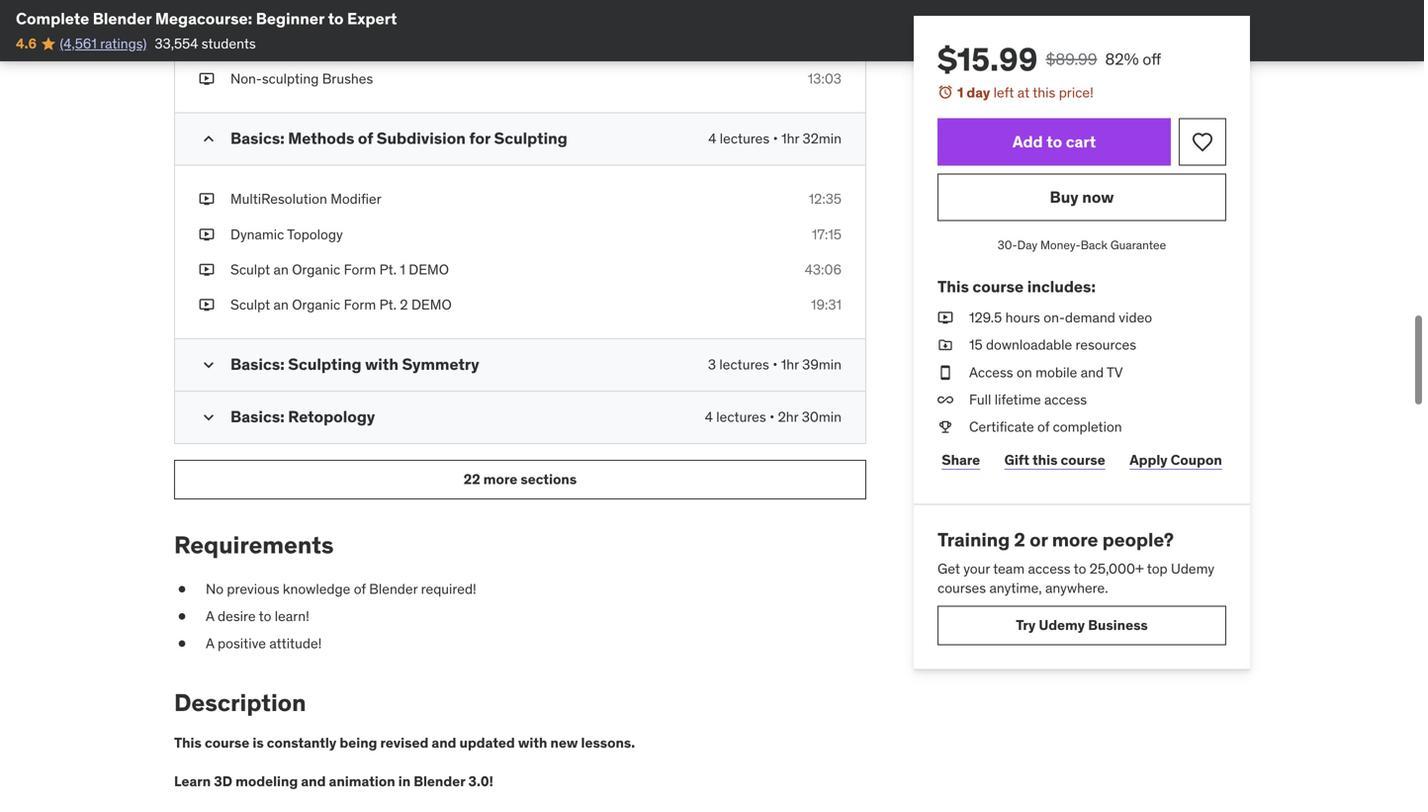Task type: describe. For each thing, give the bounding box(es) containing it.
pt. for 1
[[379, 261, 397, 278]]

33,554 students
[[155, 35, 256, 52]]

2 vertical spatial lectures
[[716, 408, 766, 426]]

2 vertical spatial blender
[[414, 773, 465, 791]]

1 horizontal spatial 1
[[958, 84, 964, 101]]

completion
[[1053, 418, 1122, 436]]

4.6
[[16, 35, 37, 52]]

3.0!
[[468, 773, 493, 791]]

revised
[[380, 734, 429, 752]]

dynamic
[[230, 225, 284, 243]]

mobile
[[1036, 363, 1078, 381]]

an for sculpt an organic form pt. 1 demo
[[274, 261, 289, 278]]

knowledge
[[283, 580, 350, 598]]

1hr for basics: sculpting with symmetry
[[781, 356, 799, 374]]

xsmall image for certificate of completion
[[938, 417, 954, 437]]

sculpt an organic form pt. 2 demo
[[230, 296, 452, 314]]

lectures for subdivision
[[720, 130, 770, 148]]

demand
[[1065, 309, 1116, 327]]

$15.99 $89.99 82% off
[[938, 40, 1161, 79]]

and for tv
[[1081, 363, 1104, 381]]

add to cart
[[1013, 132, 1096, 152]]

wishlist image
[[1191, 130, 1215, 154]]

lifetime
[[995, 391, 1041, 408]]

82%
[[1105, 49, 1139, 69]]

subdivision
[[377, 128, 466, 149]]

access on mobile and tv
[[969, 363, 1123, 381]]

get
[[938, 560, 960, 578]]

a for a desire to learn!
[[206, 607, 214, 625]]

being
[[340, 734, 377, 752]]

dynamic topology
[[230, 225, 343, 243]]

basics: for basics: retopology
[[230, 407, 285, 427]]

multiresolution modifier
[[230, 190, 382, 208]]

buy now button
[[938, 174, 1227, 221]]

back
[[1081, 237, 1108, 253]]

xsmall image for a desire to learn!
[[174, 607, 190, 626]]

add
[[1013, 132, 1043, 152]]

share
[[942, 451, 980, 469]]

demo for sculpt an organic form pt. 2 demo
[[411, 296, 452, 314]]

organic for 2
[[292, 296, 340, 314]]

sculpt an organic form pt. 1 demo
[[230, 261, 449, 278]]

2 vertical spatial of
[[354, 580, 366, 598]]

udemy inside the training 2 or more people? get your team access to 25,000+ top udemy courses anytime, anywhere.
[[1171, 560, 1215, 578]]

certificate
[[969, 418, 1034, 436]]

lectures for symmetry
[[720, 356, 769, 374]]

cart
[[1066, 132, 1096, 152]]

demo for sculpt an organic form pt. 1 demo
[[409, 261, 449, 278]]

try
[[1016, 616, 1036, 634]]

on
[[1017, 363, 1032, 381]]

1 vertical spatial blender
[[369, 580, 418, 598]]

small image for basics: retopology
[[199, 408, 219, 427]]

2 inside the training 2 or more people? get your team access to 25,000+ top udemy courses anytime, anywhere.
[[1014, 528, 1026, 552]]

and for animation
[[301, 773, 326, 791]]

full lifetime access
[[969, 391, 1087, 408]]

xsmall image for 129.5 hours on-demand video
[[938, 308, 954, 328]]

30min
[[802, 408, 842, 426]]

more inside button
[[483, 471, 518, 488]]

• for subdivision
[[773, 130, 778, 148]]

on-
[[1044, 309, 1065, 327]]

4 for basics: methods of subdivision for sculpting
[[708, 130, 717, 148]]

people?
[[1103, 528, 1174, 552]]

more inside the training 2 or more people? get your team access to 25,000+ top udemy courses anytime, anywhere.
[[1052, 528, 1098, 552]]

small image for basics: sculpting with symmetry
[[199, 355, 219, 375]]

buy now
[[1050, 187, 1114, 207]]

includes:
[[1027, 276, 1096, 297]]

tv
[[1107, 363, 1123, 381]]

1 horizontal spatial with
[[518, 734, 547, 752]]

certificate of completion
[[969, 418, 1122, 436]]

3 lectures • 1hr 39min
[[708, 356, 842, 374]]

left
[[994, 84, 1014, 101]]

22 more sections
[[464, 471, 577, 488]]

xsmall image left multiresolution
[[199, 190, 215, 209]]

this for this course includes:
[[938, 276, 969, 297]]

expert
[[347, 8, 397, 29]]

symmetry
[[402, 354, 479, 374]]

day
[[967, 84, 990, 101]]

megacourse:
[[155, 8, 252, 29]]

3
[[708, 356, 716, 374]]

0 vertical spatial brushes
[[293, 35, 344, 52]]

learn
[[174, 773, 211, 791]]

32min
[[803, 130, 842, 148]]

guarantee
[[1111, 237, 1166, 253]]

1 vertical spatial 1
[[400, 261, 405, 278]]

xsmall image left dynamic
[[199, 225, 215, 244]]

beginner
[[256, 8, 324, 29]]

to inside the training 2 or more people? get your team access to 25,000+ top udemy courses anytime, anywhere.
[[1074, 560, 1087, 578]]

sections
[[521, 471, 577, 488]]

ratings)
[[100, 35, 147, 52]]

anytime,
[[990, 579, 1042, 597]]

requirements
[[174, 530, 334, 560]]

previous
[[227, 580, 279, 598]]

now
[[1082, 187, 1114, 207]]

sculpt for sculpt an organic form pt. 1 demo
[[230, 261, 270, 278]]

this for this course is constantly being revised and updated with new lessons.
[[174, 734, 202, 752]]

a for a positive attitude!
[[206, 635, 214, 652]]

30-
[[998, 237, 1017, 253]]

access inside the training 2 or more people? get your team access to 25,000+ top udemy courses anytime, anywhere.
[[1028, 560, 1071, 578]]

small image for basics: methods of subdivision for sculpting
[[199, 129, 219, 149]]

129.5 hours on-demand video
[[969, 309, 1152, 327]]

resources
[[1076, 336, 1137, 354]]

share button
[[938, 441, 985, 480]]

positive
[[218, 635, 266, 652]]

gift
[[1005, 451, 1030, 469]]

anywhere.
[[1046, 579, 1108, 597]]

22
[[464, 471, 480, 488]]

sculpting brushes
[[230, 35, 344, 52]]

coupon
[[1171, 451, 1222, 469]]

• for symmetry
[[773, 356, 778, 374]]

0 vertical spatial access
[[1045, 391, 1087, 408]]

an for sculpt an organic form pt. 2 demo
[[274, 296, 289, 314]]

2hr
[[778, 408, 799, 426]]

updated
[[460, 734, 515, 752]]

0 vertical spatial sculpting
[[230, 35, 289, 52]]

retopology
[[288, 407, 375, 427]]

0 horizontal spatial 2
[[400, 296, 408, 314]]

129.5
[[969, 309, 1002, 327]]

25,000+
[[1090, 560, 1144, 578]]

modifier
[[331, 190, 382, 208]]

2 vertical spatial sculpting
[[288, 354, 362, 374]]



Task type: vqa. For each thing, say whether or not it's contained in the screenshot.
ANYTIME,
yes



Task type: locate. For each thing, give the bounding box(es) containing it.
4
[[708, 130, 717, 148], [705, 408, 713, 426]]

1 horizontal spatial 2
[[1014, 528, 1026, 552]]

• left 2hr
[[770, 408, 775, 426]]

basics: sculpting with symmetry
[[230, 354, 479, 374]]

course
[[973, 276, 1024, 297], [1061, 451, 1106, 469], [205, 734, 250, 752]]

more
[[483, 471, 518, 488], [1052, 528, 1098, 552]]

sculpting up retopology
[[288, 354, 362, 374]]

2 vertical spatial small image
[[199, 408, 219, 427]]

1 right alarm icon
[[958, 84, 964, 101]]

students
[[202, 35, 256, 52]]

no previous knowledge of blender required!
[[206, 580, 477, 598]]

1
[[958, 84, 964, 101], [400, 261, 405, 278]]

to left the cart
[[1047, 132, 1063, 152]]

2 vertical spatial basics:
[[230, 407, 285, 427]]

blender right in
[[414, 773, 465, 791]]

access down mobile
[[1045, 391, 1087, 408]]

sculpting up 'non-'
[[230, 35, 289, 52]]

2 vertical spatial and
[[301, 773, 326, 791]]

0 vertical spatial basics:
[[230, 128, 285, 149]]

1 a from the top
[[206, 607, 214, 625]]

lectures left 32min at top right
[[720, 130, 770, 148]]

learn 3d modeling and animation in blender 3.0!
[[174, 773, 493, 791]]

0 vertical spatial 2
[[400, 296, 408, 314]]

basics: left retopology
[[230, 407, 285, 427]]

19:31
[[811, 296, 842, 314]]

33,554
[[155, 35, 198, 52]]

1 organic from the top
[[292, 261, 340, 278]]

0 vertical spatial sculpt
[[230, 261, 270, 278]]

organic
[[292, 261, 340, 278], [292, 296, 340, 314]]

apply coupon button
[[1126, 441, 1227, 480]]

no
[[206, 580, 224, 598]]

alarm image
[[938, 84, 954, 100]]

course left is
[[205, 734, 250, 752]]

1 vertical spatial with
[[518, 734, 547, 752]]

constantly
[[267, 734, 337, 752]]

basics: for basics: methods of subdivision for sculpting
[[230, 128, 285, 149]]

topology
[[287, 225, 343, 243]]

1 horizontal spatial udemy
[[1171, 560, 1215, 578]]

this right at
[[1033, 84, 1056, 101]]

and right revised
[[432, 734, 456, 752]]

brushes right sculpting in the top of the page
[[322, 70, 373, 88]]

0 horizontal spatial and
[[301, 773, 326, 791]]

1 vertical spatial demo
[[411, 296, 452, 314]]

apply coupon
[[1130, 451, 1222, 469]]

a
[[206, 607, 214, 625], [206, 635, 214, 652]]

43:06
[[805, 261, 842, 278]]

2 small image from the top
[[199, 355, 219, 375]]

0 horizontal spatial this
[[174, 734, 202, 752]]

0 horizontal spatial more
[[483, 471, 518, 488]]

more right or
[[1052, 528, 1098, 552]]

0 vertical spatial small image
[[199, 129, 219, 149]]

lessons.
[[581, 734, 635, 752]]

2 left or
[[1014, 528, 1026, 552]]

multiresolution
[[230, 190, 327, 208]]

and down constantly
[[301, 773, 326, 791]]

xsmall image left desire
[[174, 607, 190, 626]]

team
[[993, 560, 1025, 578]]

basics: retopology
[[230, 407, 375, 427]]

1 vertical spatial and
[[432, 734, 456, 752]]

basics: for basics: sculpting with symmetry
[[230, 354, 285, 374]]

to left expert
[[328, 8, 344, 29]]

13:03
[[808, 70, 842, 88]]

blender up ratings)
[[93, 8, 152, 29]]

and left tv in the top right of the page
[[1081, 363, 1104, 381]]

2 this from the top
[[1033, 451, 1058, 469]]

small image
[[199, 129, 219, 149], [199, 355, 219, 375], [199, 408, 219, 427]]

1 an from the top
[[274, 261, 289, 278]]

4 for basics: retopology
[[705, 408, 713, 426]]

2 horizontal spatial course
[[1061, 451, 1106, 469]]

2 a from the top
[[206, 635, 214, 652]]

0 horizontal spatial with
[[365, 354, 399, 374]]

with
[[365, 354, 399, 374], [518, 734, 547, 752]]

0 vertical spatial course
[[973, 276, 1024, 297]]

3 small image from the top
[[199, 408, 219, 427]]

1 horizontal spatial and
[[432, 734, 456, 752]]

2 pt. from the top
[[379, 296, 397, 314]]

3 basics: from the top
[[230, 407, 285, 427]]

0 vertical spatial organic
[[292, 261, 340, 278]]

1 vertical spatial small image
[[199, 355, 219, 375]]

xsmall image for 15 downloadable resources
[[938, 336, 954, 355]]

in
[[398, 773, 411, 791]]

1 vertical spatial an
[[274, 296, 289, 314]]

an down "dynamic topology"
[[274, 261, 289, 278]]

1 sculpt from the top
[[230, 261, 270, 278]]

• left 39min
[[773, 356, 778, 374]]

sculpting
[[230, 35, 289, 52], [494, 128, 568, 149], [288, 354, 362, 374]]

• left 32min at top right
[[773, 130, 778, 148]]

1 vertical spatial access
[[1028, 560, 1071, 578]]

organic for 1
[[292, 261, 340, 278]]

1hr for basics: methods of subdivision for sculpting
[[782, 130, 799, 148]]

course for this course includes:
[[973, 276, 1024, 297]]

2 organic from the top
[[292, 296, 340, 314]]

more right the 22
[[483, 471, 518, 488]]

1 vertical spatial sculpting
[[494, 128, 568, 149]]

demo up sculpt an organic form pt. 2 demo at the top left of the page
[[409, 261, 449, 278]]

1 vertical spatial course
[[1061, 451, 1106, 469]]

15
[[969, 336, 983, 354]]

xsmall image left 15
[[938, 336, 954, 355]]

brushes
[[293, 35, 344, 52], [322, 70, 373, 88]]

with left symmetry at the left top of page
[[365, 354, 399, 374]]

of right knowledge
[[354, 580, 366, 598]]

form up sculpt an organic form pt. 2 demo at the top left of the page
[[344, 261, 376, 278]]

udemy inside try udemy business link
[[1039, 616, 1085, 634]]

1 pt. from the top
[[379, 261, 397, 278]]

full
[[969, 391, 991, 408]]

3d
[[214, 773, 232, 791]]

course for this course is constantly being revised and updated with new lessons.
[[205, 734, 250, 752]]

2
[[400, 296, 408, 314], [1014, 528, 1026, 552]]

2 an from the top
[[274, 296, 289, 314]]

this course includes:
[[938, 276, 1096, 297]]

0 horizontal spatial udemy
[[1039, 616, 1085, 634]]

hours
[[1006, 309, 1040, 327]]

4 lectures • 1hr 32min
[[708, 130, 842, 148]]

1 basics: from the top
[[230, 128, 285, 149]]

this right the gift
[[1033, 451, 1058, 469]]

courses
[[938, 579, 986, 597]]

to left learn! at the left bottom of page
[[259, 607, 271, 625]]

1 vertical spatial 1hr
[[781, 356, 799, 374]]

udemy right the top
[[1171, 560, 1215, 578]]

course down completion on the right bottom
[[1061, 451, 1106, 469]]

1 vertical spatial of
[[1038, 418, 1050, 436]]

1 vertical spatial basics:
[[230, 354, 285, 374]]

a left desire
[[206, 607, 214, 625]]

1hr
[[782, 130, 799, 148], [781, 356, 799, 374]]

1 vertical spatial •
[[773, 356, 778, 374]]

2 horizontal spatial and
[[1081, 363, 1104, 381]]

0 vertical spatial blender
[[93, 8, 152, 29]]

basics: up basics: retopology
[[230, 354, 285, 374]]

modeling
[[236, 773, 298, 791]]

pt. up sculpt an organic form pt. 2 demo at the top left of the page
[[379, 261, 397, 278]]

1 vertical spatial this
[[1033, 451, 1058, 469]]

sculpt for sculpt an organic form pt. 2 demo
[[230, 296, 270, 314]]

form for 2
[[344, 296, 376, 314]]

try udemy business
[[1016, 616, 1148, 634]]

1 vertical spatial lectures
[[720, 356, 769, 374]]

0 vertical spatial a
[[206, 607, 214, 625]]

2 vertical spatial course
[[205, 734, 250, 752]]

17:15
[[812, 225, 842, 243]]

0 vertical spatial of
[[358, 128, 373, 149]]

or
[[1030, 528, 1048, 552]]

2 up symmetry at the left top of page
[[400, 296, 408, 314]]

0 vertical spatial with
[[365, 354, 399, 374]]

2 sculpt from the top
[[230, 296, 270, 314]]

money-
[[1041, 237, 1081, 253]]

at
[[1018, 84, 1030, 101]]

0 vertical spatial •
[[773, 130, 778, 148]]

pt. down sculpt an organic form pt. 1 demo
[[379, 296, 397, 314]]

0 vertical spatial form
[[344, 261, 376, 278]]

0 vertical spatial pt.
[[379, 261, 397, 278]]

desire
[[218, 607, 256, 625]]

1 vertical spatial pt.
[[379, 296, 397, 314]]

0 vertical spatial and
[[1081, 363, 1104, 381]]

$89.99
[[1046, 49, 1097, 69]]

a left the positive
[[206, 635, 214, 652]]

xsmall image
[[199, 0, 215, 18], [199, 34, 215, 54], [199, 69, 215, 89], [199, 260, 215, 279], [199, 295, 215, 315], [938, 363, 954, 382], [938, 390, 954, 409], [174, 580, 190, 599], [174, 634, 190, 654]]

0 horizontal spatial course
[[205, 734, 250, 752]]

1 vertical spatial sculpt
[[230, 296, 270, 314]]

to up anywhere.
[[1074, 560, 1087, 578]]

xsmall image
[[199, 190, 215, 209], [199, 225, 215, 244], [938, 308, 954, 328], [938, 336, 954, 355], [938, 417, 954, 437], [174, 607, 190, 626]]

xsmall image left 129.5
[[938, 308, 954, 328]]

2 form from the top
[[344, 296, 376, 314]]

udemy right the try
[[1039, 616, 1085, 634]]

0 vertical spatial 1hr
[[782, 130, 799, 148]]

with left new
[[518, 734, 547, 752]]

lectures left 2hr
[[716, 408, 766, 426]]

0 vertical spatial this
[[1033, 84, 1056, 101]]

a positive attitude!
[[206, 635, 322, 652]]

2 vertical spatial •
[[770, 408, 775, 426]]

0 vertical spatial udemy
[[1171, 560, 1215, 578]]

training
[[938, 528, 1010, 552]]

your
[[964, 560, 990, 578]]

an down sculpt an organic form pt. 1 demo
[[274, 296, 289, 314]]

of down full lifetime access
[[1038, 418, 1050, 436]]

top
[[1147, 560, 1168, 578]]

0 vertical spatial 4
[[708, 130, 717, 148]]

1 small image from the top
[[199, 129, 219, 149]]

4 lectures • 2hr 30min
[[705, 408, 842, 426]]

access down or
[[1028, 560, 1071, 578]]

lectures right 3
[[720, 356, 769, 374]]

1 horizontal spatial more
[[1052, 528, 1098, 552]]

organic down topology
[[292, 261, 340, 278]]

brushes down beginner
[[293, 35, 344, 52]]

learn!
[[275, 607, 309, 625]]

1 horizontal spatial course
[[973, 276, 1024, 297]]

sculpting right 'for'
[[494, 128, 568, 149]]

0 horizontal spatial 1
[[400, 261, 405, 278]]

(4,561
[[60, 35, 97, 52]]

business
[[1088, 616, 1148, 634]]

0 vertical spatial 1
[[958, 84, 964, 101]]

0 vertical spatial demo
[[409, 261, 449, 278]]

1 vertical spatial 2
[[1014, 528, 1026, 552]]

1hr left 32min at top right
[[782, 130, 799, 148]]

0 vertical spatial lectures
[[720, 130, 770, 148]]

1 form from the top
[[344, 261, 376, 278]]

1hr left 39min
[[781, 356, 799, 374]]

description
[[174, 688, 306, 718]]

1 vertical spatial organic
[[292, 296, 340, 314]]

off
[[1143, 49, 1161, 69]]

1 vertical spatial 4
[[705, 408, 713, 426]]

non-
[[230, 70, 262, 88]]

complete
[[16, 8, 89, 29]]

1 horizontal spatial this
[[938, 276, 969, 297]]

price!
[[1059, 84, 1094, 101]]

and
[[1081, 363, 1104, 381], [432, 734, 456, 752], [301, 773, 326, 791]]

organic down sculpt an organic form pt. 1 demo
[[292, 296, 340, 314]]

to inside button
[[1047, 132, 1063, 152]]

gift this course link
[[1000, 441, 1110, 480]]

animation
[[329, 773, 395, 791]]

1 vertical spatial more
[[1052, 528, 1098, 552]]

form for 1
[[344, 261, 376, 278]]

0 vertical spatial an
[[274, 261, 289, 278]]

course up 129.5
[[973, 276, 1024, 297]]

1 day left at this price!
[[958, 84, 1094, 101]]

complete blender megacourse: beginner to expert
[[16, 8, 397, 29]]

1 vertical spatial brushes
[[322, 70, 373, 88]]

2 basics: from the top
[[230, 354, 285, 374]]

blender left the required!
[[369, 580, 418, 598]]

1 vertical spatial a
[[206, 635, 214, 652]]

1 this from the top
[[1033, 84, 1056, 101]]

video
[[1119, 309, 1152, 327]]

of
[[358, 128, 373, 149], [1038, 418, 1050, 436], [354, 580, 366, 598]]

1 vertical spatial udemy
[[1039, 616, 1085, 634]]

new
[[550, 734, 578, 752]]

pt. for 2
[[379, 296, 397, 314]]

an
[[274, 261, 289, 278], [274, 296, 289, 314]]

0 vertical spatial this
[[938, 276, 969, 297]]

of right methods
[[358, 128, 373, 149]]

form down sculpt an organic form pt. 1 demo
[[344, 296, 376, 314]]

0 vertical spatial more
[[483, 471, 518, 488]]

1 up sculpt an organic form pt. 2 demo at the top left of the page
[[400, 261, 405, 278]]

1 vertical spatial form
[[344, 296, 376, 314]]

1 vertical spatial this
[[174, 734, 202, 752]]

basics: down 'non-'
[[230, 128, 285, 149]]

demo up symmetry at the left top of page
[[411, 296, 452, 314]]

xsmall image up share
[[938, 417, 954, 437]]

for
[[469, 128, 491, 149]]



